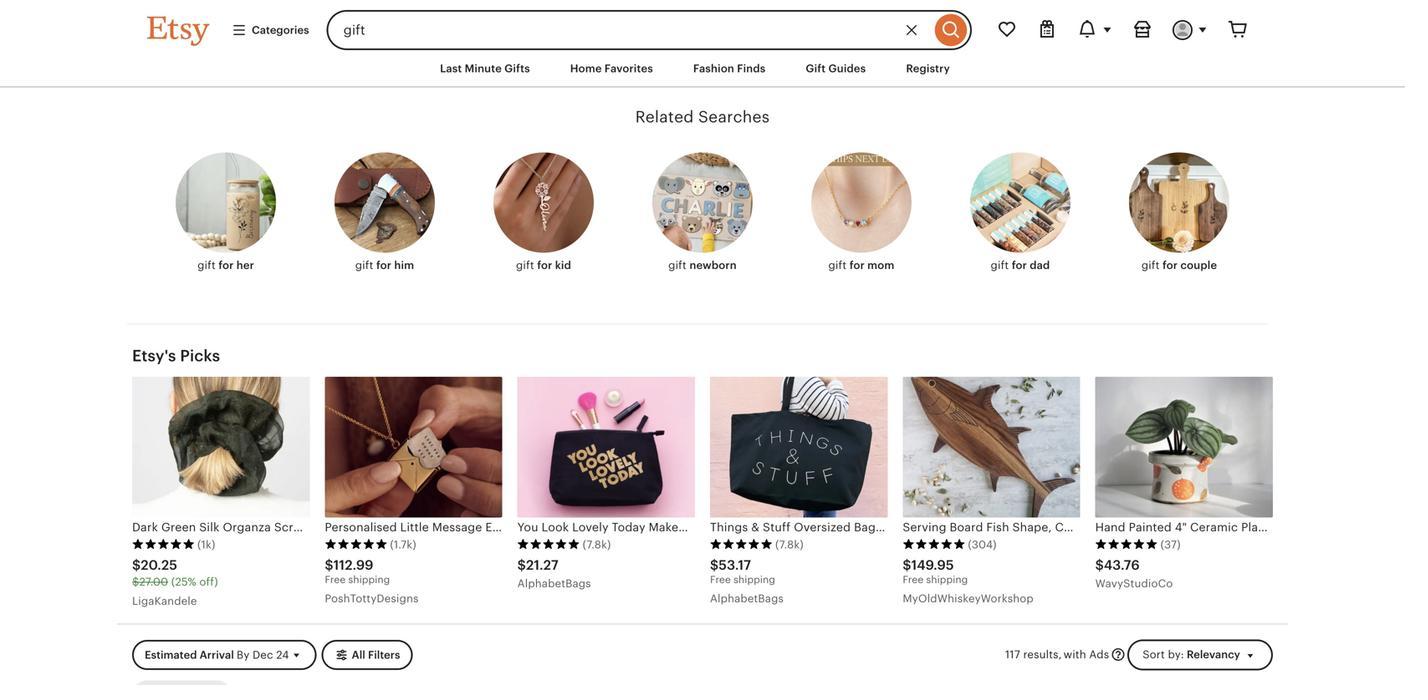 Task type: describe. For each thing, give the bounding box(es) containing it.
Search for anything text field
[[327, 10, 931, 50]]

gift for dad
[[991, 259, 1050, 272]]

menu bar containing last minute gifts
[[117, 50, 1288, 88]]

sort by: relevancy
[[1143, 649, 1240, 662]]

(7.8k) for 53.17
[[775, 539, 804, 552]]

$ 149.95 free shipping myoldwhiskeyworkshop
[[903, 558, 1034, 606]]

last minute gifts
[[440, 62, 530, 75]]

by
[[237, 649, 250, 662]]

sort
[[1143, 649, 1165, 662]]

gift newborn
[[668, 259, 737, 272]]

all filters
[[352, 649, 400, 662]]

serving board fish shape, coastal fish decor, walnut wood
[[903, 521, 1243, 535]]

by:
[[1168, 649, 1184, 662]]

gift for gift for kid
[[516, 259, 534, 272]]

21.27
[[526, 558, 559, 573]]

(7.8k) for 21.27
[[583, 539, 611, 552]]

things & stuff oversized bag - weekender bag - large canvas tote bag - large canvas shopper - oversized canvas bag - xl tote bag image
[[710, 377, 888, 518]]

mom
[[867, 259, 894, 272]]

gift for gift for couple
[[1141, 259, 1160, 272]]

gift for gift for dad
[[991, 259, 1009, 272]]

shape,
[[1012, 521, 1052, 535]]

43.76
[[1104, 558, 1140, 573]]

searches
[[698, 108, 770, 126]]

etsy's
[[132, 347, 176, 365]]

him
[[394, 259, 414, 272]]

gift guides
[[806, 62, 866, 75]]

shipping for 149.95
[[926, 575, 968, 586]]

149.95
[[911, 558, 954, 573]]

ads
[[1089, 649, 1109, 662]]

$ 43.76 wavystudioco
[[1095, 558, 1173, 591]]

5 out of 5 stars image for 112.99
[[325, 539, 387, 551]]

117 results,
[[1005, 649, 1062, 662]]

registry
[[906, 62, 950, 75]]

for for for kid
[[537, 259, 552, 272]]

(37)
[[1161, 539, 1181, 552]]

5 out of 5 stars image for 43.76
[[1095, 539, 1158, 551]]

favorites
[[604, 62, 653, 75]]

free for 112.99
[[325, 575, 346, 586]]

gift guides link
[[793, 54, 878, 84]]

coastal
[[1055, 521, 1098, 535]]

categories
[[252, 24, 309, 36]]

dec
[[253, 649, 273, 662]]

(1k)
[[197, 539, 215, 552]]

gift for gift newborn
[[668, 259, 687, 272]]

$ for 20.25
[[132, 558, 141, 573]]

fashion finds link
[[681, 54, 778, 84]]

picks
[[180, 347, 220, 365]]

shipping for 53.17
[[733, 575, 775, 586]]

estimated arrival by dec 24
[[145, 649, 289, 662]]

5 out of 5 stars image for 149.95
[[903, 539, 965, 551]]

gift for gift for him
[[355, 259, 373, 272]]

53.17
[[719, 558, 751, 573]]

24
[[276, 649, 289, 662]]

fashion
[[693, 62, 734, 75]]

serving board fish shape, coastal fish decor, walnut wood image
[[903, 377, 1080, 518]]

wavystudioco
[[1095, 578, 1173, 591]]

off)
[[199, 576, 218, 589]]

(304)
[[968, 539, 997, 552]]

5 out of 5 stars image for 53.17
[[710, 539, 773, 551]]

gift for couple
[[1141, 259, 1217, 272]]

serving
[[903, 521, 946, 535]]

her
[[236, 259, 254, 272]]

relevancy
[[1187, 649, 1240, 662]]

ligakandele
[[132, 595, 197, 608]]

5 out of 5 stars image for 21.27
[[517, 539, 580, 551]]

etsy's picks
[[132, 347, 220, 365]]

free for 53.17
[[710, 575, 731, 586]]

20.25
[[141, 558, 177, 573]]

last
[[440, 62, 462, 75]]

$ for 21.27
[[517, 558, 526, 573]]



Task type: locate. For each thing, give the bounding box(es) containing it.
5 out of 5 stars image up 112.99
[[325, 539, 387, 551]]

6 for from the left
[[1163, 259, 1178, 272]]

estimated
[[145, 649, 197, 662]]

decor,
[[1127, 521, 1164, 535]]

$ inside $ 53.17 free shipping alphabetbags
[[710, 558, 719, 573]]

registry link
[[893, 54, 963, 84]]

guides
[[828, 62, 866, 75]]

newborn
[[690, 259, 737, 272]]

0 horizontal spatial free
[[325, 575, 346, 586]]

fish up (304)
[[986, 521, 1009, 535]]

gift left her
[[197, 259, 216, 272]]

(7.8k)
[[583, 539, 611, 552], [775, 539, 804, 552]]

gift for gift for her
[[197, 259, 216, 272]]

free inside $ 53.17 free shipping alphabetbags
[[710, 575, 731, 586]]

5 out of 5 stars image
[[132, 539, 195, 551], [325, 539, 387, 551], [517, 539, 580, 551], [710, 539, 773, 551], [903, 539, 965, 551], [1095, 539, 1158, 551]]

$ inside $ 149.95 free shipping myoldwhiskeyworkshop
[[903, 558, 911, 573]]

1 free from the left
[[325, 575, 346, 586]]

you look lovely today makeup bag - canvas makeup pouch - black wash bag - cosmetics bag - valentine's day gift for her - makeup bag image
[[517, 377, 695, 518]]

$ inside $ 112.99 free shipping poshtottydesigns
[[325, 558, 333, 573]]

all filters button
[[322, 641, 413, 671]]

none search field inside categories banner
[[327, 10, 972, 50]]

112.99
[[333, 558, 373, 573]]

shipping inside $ 112.99 free shipping poshtottydesigns
[[348, 575, 390, 586]]

$ for 149.95
[[903, 558, 911, 573]]

dark green silk organza scrunchie giant scrunchie 100% silk scrunchie hair accessories festive scrunchie gift christmas scrunchie gift image
[[132, 377, 310, 518]]

2 (7.8k) from the left
[[775, 539, 804, 552]]

free inside $ 112.99 free shipping poshtottydesigns
[[325, 575, 346, 586]]

1 5 out of 5 stars image from the left
[[132, 539, 195, 551]]

1 horizontal spatial free
[[710, 575, 731, 586]]

117
[[1005, 649, 1020, 662]]

with ads
[[1064, 649, 1109, 662]]

gift for her
[[197, 259, 254, 272]]

gift left dad
[[991, 259, 1009, 272]]

board
[[950, 521, 983, 535]]

categories banner
[[117, 0, 1288, 50]]

1 horizontal spatial shipping
[[733, 575, 775, 586]]

filters
[[368, 649, 400, 662]]

shipping down 149.95
[[926, 575, 968, 586]]

free inside $ 149.95 free shipping myoldwhiskeyworkshop
[[903, 575, 923, 586]]

5 out of 5 stars image up 21.27
[[517, 539, 580, 551]]

related searches
[[635, 108, 770, 126]]

gift
[[197, 259, 216, 272], [355, 259, 373, 272], [516, 259, 534, 272], [668, 259, 687, 272], [828, 259, 847, 272], [991, 259, 1009, 272], [1141, 259, 1160, 272]]

related
[[635, 108, 694, 126]]

for for for her
[[219, 259, 234, 272]]

1 horizontal spatial (7.8k)
[[775, 539, 804, 552]]

free for 149.95
[[903, 575, 923, 586]]

2 5 out of 5 stars image from the left
[[325, 539, 387, 551]]

gift
[[806, 62, 826, 75]]

results,
[[1023, 649, 1062, 662]]

minute
[[465, 62, 502, 75]]

1 horizontal spatial alphabetbags
[[710, 593, 784, 606]]

$ 21.27 alphabetbags
[[517, 558, 591, 591]]

3 5 out of 5 stars image from the left
[[517, 539, 580, 551]]

gift for kid
[[516, 259, 571, 272]]

27.00
[[139, 576, 168, 589]]

1 vertical spatial alphabetbags
[[710, 593, 784, 606]]

gift for him
[[355, 259, 414, 272]]

shipping
[[348, 575, 390, 586], [733, 575, 775, 586], [926, 575, 968, 586]]

fish left decor,
[[1101, 521, 1124, 535]]

last minute gifts link
[[427, 54, 543, 84]]

gift left kid
[[516, 259, 534, 272]]

alphabetbags down 53.17
[[710, 593, 784, 606]]

shipping inside $ 53.17 free shipping alphabetbags
[[733, 575, 775, 586]]

gifts
[[504, 62, 530, 75]]

myoldwhiskeyworkshop
[[903, 593, 1034, 606]]

poshtottydesigns
[[325, 593, 419, 606]]

fish
[[986, 521, 1009, 535], [1101, 521, 1124, 535]]

1 (7.8k) from the left
[[583, 539, 611, 552]]

gift for mom
[[828, 259, 894, 272]]

3 shipping from the left
[[926, 575, 968, 586]]

5 gift from the left
[[828, 259, 847, 272]]

None search field
[[327, 10, 972, 50]]

shipping up poshtottydesigns
[[348, 575, 390, 586]]

0 horizontal spatial fish
[[986, 521, 1009, 535]]

2 fish from the left
[[1101, 521, 1124, 535]]

3 free from the left
[[903, 575, 923, 586]]

gift left him
[[355, 259, 373, 272]]

free down 112.99
[[325, 575, 346, 586]]

gift left couple
[[1141, 259, 1160, 272]]

for left kid
[[537, 259, 552, 272]]

$ 53.17 free shipping alphabetbags
[[710, 558, 784, 606]]

5 for from the left
[[1012, 259, 1027, 272]]

1 horizontal spatial fish
[[1101, 521, 1124, 535]]

2 horizontal spatial shipping
[[926, 575, 968, 586]]

for left dad
[[1012, 259, 1027, 272]]

$
[[132, 558, 141, 573], [325, 558, 333, 573], [517, 558, 526, 573], [710, 558, 719, 573], [903, 558, 911, 573], [1095, 558, 1104, 573], [132, 576, 139, 589]]

for for for dad
[[1012, 259, 1027, 272]]

$ for 53.17
[[710, 558, 719, 573]]

for left him
[[376, 259, 392, 272]]

for for for him
[[376, 259, 392, 272]]

dad
[[1030, 259, 1050, 272]]

$ inside $ 21.27 alphabetbags
[[517, 558, 526, 573]]

(25%
[[171, 576, 196, 589]]

shipping inside $ 149.95 free shipping myoldwhiskeyworkshop
[[926, 575, 968, 586]]

free
[[325, 575, 346, 586], [710, 575, 731, 586], [903, 575, 923, 586]]

3 for from the left
[[537, 259, 552, 272]]

categories button
[[219, 15, 322, 45]]

arrival
[[200, 649, 234, 662]]

all
[[352, 649, 365, 662]]

5 out of 5 stars image up the 20.25
[[132, 539, 195, 551]]

0 horizontal spatial shipping
[[348, 575, 390, 586]]

$ inside $ 43.76 wavystudioco
[[1095, 558, 1104, 573]]

with
[[1064, 649, 1086, 662]]

wood
[[1210, 521, 1243, 535]]

2 free from the left
[[710, 575, 731, 586]]

(1.7k)
[[390, 539, 416, 552]]

hand painted 4" ceramic plant pot with drainage / cute indoor planter / fruits lemon orange lychee decorative bowl & candle holder image
[[1095, 377, 1273, 518]]

$ for 43.76
[[1095, 558, 1104, 573]]

shipping down 53.17
[[733, 575, 775, 586]]

free down 53.17
[[710, 575, 731, 586]]

2 shipping from the left
[[733, 575, 775, 586]]

0 horizontal spatial alphabetbags
[[517, 578, 591, 591]]

0 vertical spatial alphabetbags
[[517, 578, 591, 591]]

1 shipping from the left
[[348, 575, 390, 586]]

kid
[[555, 259, 571, 272]]

couple
[[1180, 259, 1217, 272]]

for left her
[[219, 259, 234, 272]]

5 5 out of 5 stars image from the left
[[903, 539, 965, 551]]

gift for gift for mom
[[828, 259, 847, 272]]

for for for mom
[[850, 259, 865, 272]]

2 gift from the left
[[355, 259, 373, 272]]

5 out of 5 stars image down the serving
[[903, 539, 965, 551]]

gift left newborn
[[668, 259, 687, 272]]

6 5 out of 5 stars image from the left
[[1095, 539, 1158, 551]]

home favorites link
[[558, 54, 666, 84]]

free down 149.95
[[903, 575, 923, 586]]

4 for from the left
[[850, 259, 865, 272]]

$ for 112.99
[[325, 558, 333, 573]]

$ 20.25 $ 27.00 (25% off) ligakandele
[[132, 558, 218, 608]]

menu bar
[[117, 50, 1288, 88]]

3 gift from the left
[[516, 259, 534, 272]]

4 5 out of 5 stars image from the left
[[710, 539, 773, 551]]

2 for from the left
[[376, 259, 392, 272]]

$ 112.99 free shipping poshtottydesigns
[[325, 558, 419, 606]]

2 horizontal spatial free
[[903, 575, 923, 586]]

1 fish from the left
[[986, 521, 1009, 535]]

gift left mom
[[828, 259, 847, 272]]

(7.8k) up $ 53.17 free shipping alphabetbags
[[775, 539, 804, 552]]

walnut
[[1167, 521, 1207, 535]]

home favorites
[[570, 62, 653, 75]]

5 out of 5 stars image up 43.76
[[1095, 539, 1158, 551]]

for for for couple
[[1163, 259, 1178, 272]]

alphabetbags down 21.27
[[517, 578, 591, 591]]

1 gift from the left
[[197, 259, 216, 272]]

for left couple
[[1163, 259, 1178, 272]]

for
[[219, 259, 234, 272], [376, 259, 392, 272], [537, 259, 552, 272], [850, 259, 865, 272], [1012, 259, 1027, 272], [1163, 259, 1178, 272]]

personalised little message envelope necklace | perfect birthday gift | handmade letter pendant | gift for women | silver locket necklace image
[[325, 377, 502, 518]]

finds
[[737, 62, 766, 75]]

0 horizontal spatial (7.8k)
[[583, 539, 611, 552]]

5 out of 5 stars image up 53.17
[[710, 539, 773, 551]]

home
[[570, 62, 602, 75]]

shipping for 112.99
[[348, 575, 390, 586]]

alphabetbags
[[517, 578, 591, 591], [710, 593, 784, 606]]

6 gift from the left
[[991, 259, 1009, 272]]

4 gift from the left
[[668, 259, 687, 272]]

fashion finds
[[693, 62, 766, 75]]

(7.8k) up $ 21.27 alphabetbags
[[583, 539, 611, 552]]

7 gift from the left
[[1141, 259, 1160, 272]]

for left mom
[[850, 259, 865, 272]]

1 for from the left
[[219, 259, 234, 272]]



Task type: vqa. For each thing, say whether or not it's contained in the screenshot.
fourth for from left
yes



